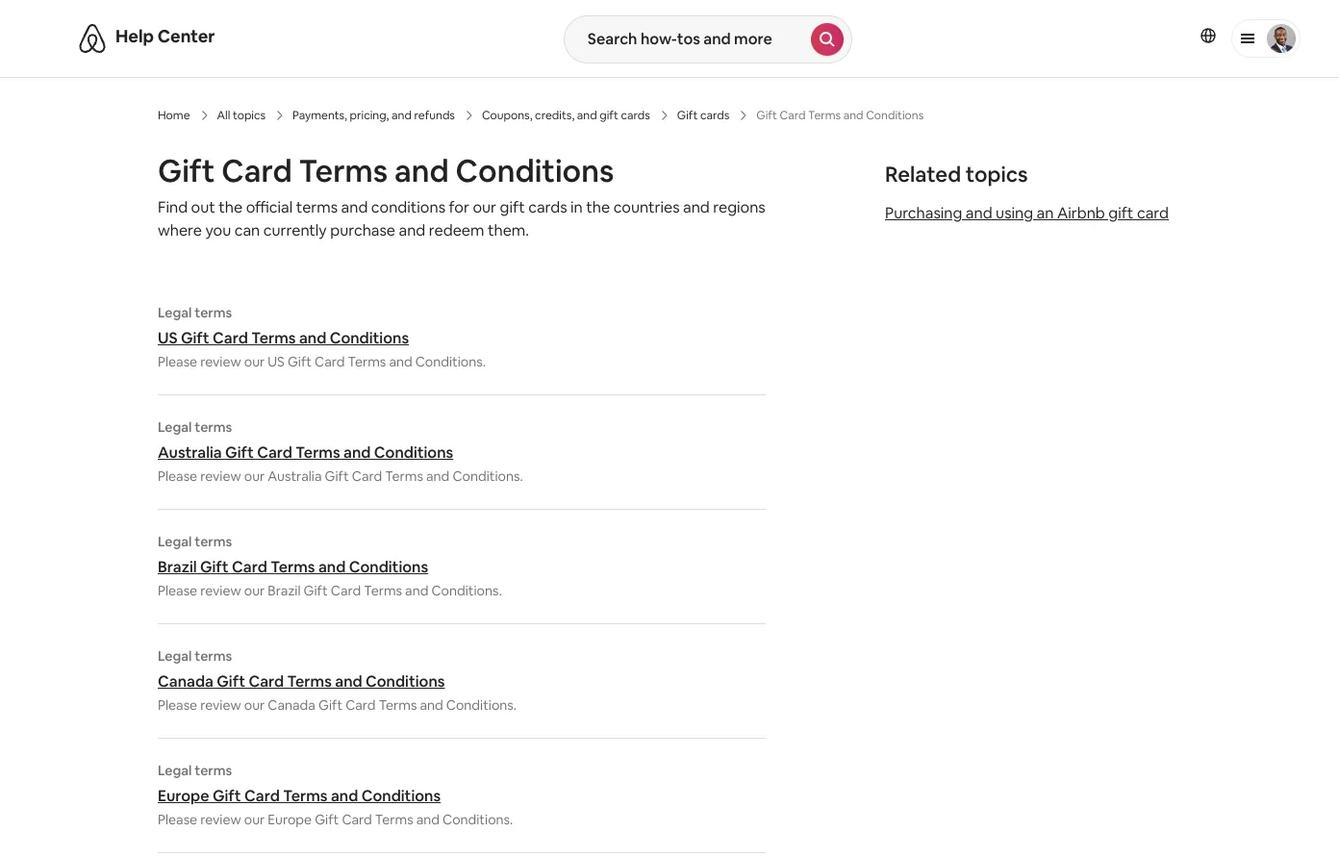 Task type: locate. For each thing, give the bounding box(es) containing it.
4 please from the top
[[158, 697, 197, 714]]

0 vertical spatial europe
[[158, 786, 209, 806]]

cards left gift cards link
[[621, 108, 650, 123]]

legal inside legal terms europe gift card terms and conditions please review our europe gift card terms and conditions.
[[158, 762, 192, 779]]

our inside legal terms australia gift card terms and conditions please review our australia gift card terms and conditions.
[[244, 468, 265, 485]]

conditions. down canada gift card terms and conditions link
[[446, 697, 517, 714]]

purchase
[[330, 220, 395, 241]]

legal inside legal terms australia gift card terms and conditions please review our australia gift card terms and conditions.
[[158, 419, 192, 436]]

topics for related topics
[[966, 161, 1028, 188]]

conditions. inside legal terms australia gift card terms and conditions please review our australia gift card terms and conditions.
[[453, 468, 523, 485]]

conditions. for brazil gift card terms and conditions
[[431, 582, 502, 599]]

please inside legal terms australia gift card terms and conditions please review our australia gift card terms and conditions.
[[158, 468, 197, 485]]

review inside legal terms australia gift card terms and conditions please review our australia gift card terms and conditions.
[[200, 468, 241, 485]]

2 review from the top
[[200, 468, 241, 485]]

legal for europe
[[158, 762, 192, 779]]

related
[[885, 161, 961, 188]]

our inside legal terms europe gift card terms and conditions please review our europe gift card terms and conditions.
[[244, 811, 265, 828]]

conditions for brazil gift card terms and conditions
[[349, 557, 428, 577]]

cards down search how-tos and more search field
[[700, 108, 730, 123]]

conditions inside legal terms brazil gift card terms and conditions please review our brazil gift card terms and conditions.
[[349, 557, 428, 577]]

terms for europe
[[195, 762, 232, 779]]

legal for australia
[[158, 419, 192, 436]]

brazil gift card terms and conditions element
[[158, 533, 766, 600]]

gift
[[677, 108, 698, 123], [158, 151, 215, 190], [181, 328, 209, 348], [288, 353, 312, 370], [225, 443, 254, 463], [325, 468, 349, 485], [200, 557, 229, 577], [304, 582, 328, 599], [217, 672, 245, 692], [318, 697, 343, 714], [213, 786, 241, 806], [315, 811, 339, 828]]

3 legal from the top
[[158, 533, 192, 550]]

our inside legal terms canada gift card terms and conditions please review our canada gift card terms and conditions.
[[244, 697, 265, 714]]

0 horizontal spatial the
[[219, 197, 243, 217]]

0 horizontal spatial topics
[[233, 108, 266, 123]]

gift up them.
[[500, 197, 525, 217]]

0 vertical spatial topics
[[233, 108, 266, 123]]

conditions. down us gift card terms and conditions link
[[415, 353, 486, 370]]

4 review from the top
[[200, 697, 241, 714]]

canada
[[158, 672, 213, 692], [268, 697, 315, 714]]

review inside legal terms europe gift card terms and conditions please review our europe gift card terms and conditions.
[[200, 811, 241, 828]]

1 horizontal spatial the
[[586, 197, 610, 217]]

3 please from the top
[[158, 582, 197, 599]]

conditions
[[456, 151, 614, 190], [330, 328, 409, 348], [374, 443, 453, 463], [349, 557, 428, 577], [366, 672, 445, 692], [361, 786, 441, 806]]

conditions
[[371, 197, 445, 217]]

2 legal from the top
[[158, 419, 192, 436]]

the right "in"
[[586, 197, 610, 217]]

card
[[222, 151, 292, 190], [213, 328, 248, 348], [315, 353, 345, 370], [257, 443, 292, 463], [352, 468, 382, 485], [232, 557, 267, 577], [331, 582, 361, 599], [249, 672, 284, 692], [346, 697, 376, 714], [244, 786, 280, 806], [342, 811, 372, 828]]

terms inside legal terms australia gift card terms and conditions please review our australia gift card terms and conditions.
[[195, 419, 232, 436]]

please inside legal terms europe gift card terms and conditions please review our europe gift card terms and conditions.
[[158, 811, 197, 828]]

countries
[[613, 197, 680, 217]]

payments, pricing, and refunds
[[293, 108, 455, 123]]

payments, pricing, and refunds link
[[293, 108, 455, 123]]

terms
[[296, 197, 338, 217], [195, 304, 232, 321], [195, 419, 232, 436], [195, 533, 232, 550], [195, 647, 232, 665], [195, 762, 232, 779]]

our
[[473, 197, 497, 217], [244, 353, 265, 370], [244, 468, 265, 485], [244, 582, 265, 599], [244, 697, 265, 714], [244, 811, 265, 828]]

please inside legal terms canada gift card terms and conditions please review our canada gift card terms and conditions.
[[158, 697, 197, 714]]

our for us gift card terms and conditions
[[244, 353, 265, 370]]

refunds
[[414, 108, 455, 123]]

out
[[191, 197, 215, 217]]

topics right all
[[233, 108, 266, 123]]

0 horizontal spatial us
[[158, 328, 177, 348]]

2 horizontal spatial gift
[[1109, 203, 1134, 223]]

help center
[[115, 25, 215, 47]]

legal for us
[[158, 304, 192, 321]]

1 horizontal spatial us
[[268, 353, 285, 370]]

1 legal from the top
[[158, 304, 192, 321]]

gift inside gift card terms and conditions find out the official terms and conditions for our gift cards in the countries and regions where you can currently purchase and redeem them.
[[500, 197, 525, 217]]

0 vertical spatial brazil
[[158, 557, 197, 577]]

5 please from the top
[[158, 811, 197, 828]]

terms inside the legal terms us gift card terms and conditions please review our us gift card terms and conditions.
[[195, 304, 232, 321]]

terms for canada
[[195, 647, 232, 665]]

the
[[219, 197, 243, 217], [586, 197, 610, 217]]

us
[[158, 328, 177, 348], [268, 353, 285, 370]]

0 horizontal spatial cards
[[528, 197, 567, 217]]

purchasing and using an airbnb gift card
[[885, 203, 1169, 223]]

coupons, credits, and gift cards
[[482, 108, 650, 123]]

legal terms brazil gift card terms and conditions please review our brazil gift card terms and conditions.
[[158, 533, 502, 599]]

Search how-tos and more search field
[[565, 16, 811, 63]]

terms inside gift card terms and conditions find out the official terms and conditions for our gift cards in the countries and regions where you can currently purchase and redeem them.
[[296, 197, 338, 217]]

our for europe gift card terms and conditions
[[244, 811, 265, 828]]

conditions inside legal terms europe gift card terms and conditions please review our europe gift card terms and conditions.
[[361, 786, 441, 806]]

conditions. down brazil gift card terms and conditions link
[[431, 582, 502, 599]]

legal inside legal terms canada gift card terms and conditions please review our canada gift card terms and conditions.
[[158, 647, 192, 665]]

center
[[158, 25, 215, 47]]

review
[[200, 353, 241, 370], [200, 468, 241, 485], [200, 582, 241, 599], [200, 697, 241, 714], [200, 811, 241, 828]]

help center link
[[115, 25, 215, 47]]

0 horizontal spatial europe
[[158, 786, 209, 806]]

1 horizontal spatial europe
[[268, 811, 312, 828]]

review inside the legal terms us gift card terms and conditions please review our us gift card terms and conditions.
[[200, 353, 241, 370]]

australia
[[158, 443, 222, 463], [268, 468, 322, 485]]

and
[[392, 108, 412, 123], [577, 108, 597, 123], [394, 151, 449, 190], [341, 197, 368, 217], [683, 197, 710, 217], [966, 203, 992, 223], [399, 220, 425, 241], [299, 328, 326, 348], [389, 353, 412, 370], [344, 443, 371, 463], [426, 468, 450, 485], [318, 557, 346, 577], [405, 582, 428, 599], [335, 672, 362, 692], [420, 697, 443, 714], [331, 786, 358, 806], [416, 811, 440, 828]]

0 vertical spatial canada
[[158, 672, 213, 692]]

terms inside legal terms canada gift card terms and conditions please review our canada gift card terms and conditions.
[[195, 647, 232, 665]]

5 legal from the top
[[158, 762, 192, 779]]

gift right credits,
[[600, 108, 618, 123]]

please inside legal terms brazil gift card terms and conditions please review our brazil gift card terms and conditions.
[[158, 582, 197, 599]]

currently
[[263, 220, 327, 241]]

conditions. inside the legal terms us gift card terms and conditions please review our us gift card terms and conditions.
[[415, 353, 486, 370]]

cards left "in"
[[528, 197, 567, 217]]

brazil
[[158, 557, 197, 577], [268, 582, 301, 599]]

conditions.
[[415, 353, 486, 370], [453, 468, 523, 485], [431, 582, 502, 599], [446, 697, 517, 714], [443, 811, 513, 828]]

conditions. for us gift card terms and conditions
[[415, 353, 486, 370]]

card
[[1137, 203, 1169, 223]]

1 review from the top
[[200, 353, 241, 370]]

conditions inside legal terms canada gift card terms and conditions please review our canada gift card terms and conditions.
[[366, 672, 445, 692]]

1 horizontal spatial topics
[[966, 161, 1028, 188]]

us gift card terms and conditions element
[[158, 304, 766, 371]]

legal inside legal terms brazil gift card terms and conditions please review our brazil gift card terms and conditions.
[[158, 533, 192, 550]]

0 horizontal spatial gift
[[500, 197, 525, 217]]

cards inside gift card terms and conditions find out the official terms and conditions for our gift cards in the countries and regions where you can currently purchase and redeem them.
[[528, 197, 567, 217]]

conditions inside legal terms australia gift card terms and conditions please review our australia gift card terms and conditions.
[[374, 443, 453, 463]]

terms inside legal terms europe gift card terms and conditions please review our europe gift card terms and conditions.
[[195, 762, 232, 779]]

cards
[[621, 108, 650, 123], [700, 108, 730, 123], [528, 197, 567, 217]]

our inside legal terms brazil gift card terms and conditions please review our brazil gift card terms and conditions.
[[244, 582, 265, 599]]

1 vertical spatial australia
[[268, 468, 322, 485]]

4 legal from the top
[[158, 647, 192, 665]]

review inside legal terms canada gift card terms and conditions please review our canada gift card terms and conditions.
[[200, 697, 241, 714]]

terms for us
[[195, 304, 232, 321]]

an
[[1037, 203, 1054, 223]]

review inside legal terms brazil gift card terms and conditions please review our brazil gift card terms and conditions.
[[200, 582, 241, 599]]

1 vertical spatial brazil
[[268, 582, 301, 599]]

conditions inside the legal terms us gift card terms and conditions please review our us gift card terms and conditions.
[[330, 328, 409, 348]]

legal inside the legal terms us gift card terms and conditions please review our us gift card terms and conditions.
[[158, 304, 192, 321]]

conditions. inside legal terms canada gift card terms and conditions please review our canada gift card terms and conditions.
[[446, 697, 517, 714]]

1 vertical spatial topics
[[966, 161, 1028, 188]]

1 vertical spatial canada
[[268, 697, 315, 714]]

gift
[[600, 108, 618, 123], [500, 197, 525, 217], [1109, 203, 1134, 223]]

the up you
[[219, 197, 243, 217]]

review for australia
[[200, 468, 241, 485]]

legal for canada
[[158, 647, 192, 665]]

conditions. down europe gift card terms and conditions link
[[443, 811, 513, 828]]

our for canada gift card terms and conditions
[[244, 697, 265, 714]]

topics up using
[[966, 161, 1028, 188]]

0 vertical spatial australia
[[158, 443, 222, 463]]

terms inside legal terms brazil gift card terms and conditions please review our brazil gift card terms and conditions.
[[195, 533, 232, 550]]

regions
[[713, 197, 766, 217]]

legal terms canada gift card terms and conditions please review our canada gift card terms and conditions.
[[158, 647, 517, 714]]

5 review from the top
[[200, 811, 241, 828]]

1 horizontal spatial canada
[[268, 697, 315, 714]]

our inside the legal terms us gift card terms and conditions please review our us gift card terms and conditions.
[[244, 353, 265, 370]]

1 horizontal spatial cards
[[621, 108, 650, 123]]

legal
[[158, 304, 192, 321], [158, 419, 192, 436], [158, 533, 192, 550], [158, 647, 192, 665], [158, 762, 192, 779]]

using
[[996, 203, 1033, 223]]

conditions. for europe gift card terms and conditions
[[443, 811, 513, 828]]

conditions. inside legal terms brazil gift card terms and conditions please review our brazil gift card terms and conditions.
[[431, 582, 502, 599]]

topics
[[233, 108, 266, 123], [966, 161, 1028, 188]]

conditions for us gift card terms and conditions
[[330, 328, 409, 348]]

gift cards link
[[677, 108, 730, 123]]

3 review from the top
[[200, 582, 241, 599]]

None search field
[[564, 15, 852, 63]]

conditions. down australia gift card terms and conditions link
[[453, 468, 523, 485]]

home link
[[158, 108, 190, 123]]

1 horizontal spatial gift
[[600, 108, 618, 123]]

can
[[234, 220, 260, 241]]

please for europe
[[158, 811, 197, 828]]

europe
[[158, 786, 209, 806], [268, 811, 312, 828]]

terms
[[299, 151, 388, 190], [251, 328, 296, 348], [348, 353, 386, 370], [296, 443, 340, 463], [385, 468, 423, 485], [271, 557, 315, 577], [364, 582, 402, 599], [287, 672, 332, 692], [379, 697, 417, 714], [283, 786, 328, 806], [375, 811, 413, 828]]

credits,
[[535, 108, 575, 123]]

our inside gift card terms and conditions find out the official terms and conditions for our gift cards in the countries and regions where you can currently purchase and redeem them.
[[473, 197, 497, 217]]

all topics
[[217, 108, 266, 123]]

conditions. inside legal terms europe gift card terms and conditions please review our europe gift card terms and conditions.
[[443, 811, 513, 828]]

2 the from the left
[[586, 197, 610, 217]]

canada gift card terms and conditions link
[[158, 672, 766, 692]]

1 horizontal spatial australia
[[268, 468, 322, 485]]

legal terms us gift card terms and conditions please review our us gift card terms and conditions.
[[158, 304, 486, 370]]

gift left the 'card'
[[1109, 203, 1134, 223]]

in
[[571, 197, 583, 217]]

please
[[158, 353, 197, 370], [158, 468, 197, 485], [158, 582, 197, 599], [158, 697, 197, 714], [158, 811, 197, 828]]

1 please from the top
[[158, 353, 197, 370]]

review for brazil
[[200, 582, 241, 599]]

our for australia gift card terms and conditions
[[244, 468, 265, 485]]

review for europe
[[200, 811, 241, 828]]

2 please from the top
[[158, 468, 197, 485]]

official
[[246, 197, 293, 217]]

please for brazil
[[158, 582, 197, 599]]

please inside the legal terms us gift card terms and conditions please review our us gift card terms and conditions.
[[158, 353, 197, 370]]

terms for australia
[[195, 419, 232, 436]]



Task type: vqa. For each thing, say whether or not it's contained in the screenshot.
Government provided
no



Task type: describe. For each thing, give the bounding box(es) containing it.
1 vertical spatial us
[[268, 353, 285, 370]]

europe gift card terms and conditions link
[[158, 786, 766, 806]]

1 vertical spatial europe
[[268, 811, 312, 828]]

related topics
[[885, 161, 1028, 188]]

card inside gift card terms and conditions find out the official terms and conditions for our gift cards in the countries and regions where you can currently purchase and redeem them.
[[222, 151, 292, 190]]

find
[[158, 197, 188, 217]]

coupons,
[[482, 108, 532, 123]]

topics for all topics
[[233, 108, 266, 123]]

conditions. for canada gift card terms and conditions
[[446, 697, 517, 714]]

2 horizontal spatial cards
[[700, 108, 730, 123]]

gift card terms and conditions find out the official terms and conditions for our gift cards in the countries and regions where you can currently purchase and redeem them.
[[158, 151, 766, 241]]

australia gift card terms and conditions link
[[158, 443, 766, 463]]

redeem
[[429, 220, 484, 241]]

legal terms europe gift card terms and conditions please review our europe gift card terms and conditions.
[[158, 762, 513, 828]]

payments,
[[293, 108, 347, 123]]

for
[[449, 197, 469, 217]]

please for canada
[[158, 697, 197, 714]]

legal for brazil
[[158, 533, 192, 550]]

conditions. for australia gift card terms and conditions
[[453, 468, 523, 485]]

main navigation menu image
[[1267, 24, 1296, 53]]

please for australia
[[158, 468, 197, 485]]

review for canada
[[200, 697, 241, 714]]

terms for brazil
[[195, 533, 232, 550]]

conditions for australia gift card terms and conditions
[[374, 443, 453, 463]]

all topics link
[[217, 108, 266, 123]]

conditions for europe gift card terms and conditions
[[361, 786, 441, 806]]

1 horizontal spatial brazil
[[268, 582, 301, 599]]

conditions inside gift card terms and conditions find out the official terms and conditions for our gift cards in the countries and regions where you can currently purchase and redeem them.
[[456, 151, 614, 190]]

coupons, credits, and gift cards link
[[482, 108, 650, 123]]

australia gift card terms and conditions element
[[158, 419, 766, 486]]

legal terms australia gift card terms and conditions please review our australia gift card terms and conditions.
[[158, 419, 523, 485]]

0 horizontal spatial canada
[[158, 672, 213, 692]]

help
[[115, 25, 154, 47]]

where
[[158, 220, 202, 241]]

purchasing
[[885, 203, 962, 223]]

gift inside gift card terms and conditions find out the official terms and conditions for our gift cards in the countries and regions where you can currently purchase and redeem them.
[[158, 151, 215, 190]]

you
[[205, 220, 231, 241]]

gift cards
[[677, 108, 730, 123]]

0 horizontal spatial brazil
[[158, 557, 197, 577]]

home
[[158, 108, 190, 123]]

review for us
[[200, 353, 241, 370]]

airbnb
[[1057, 203, 1105, 223]]

canada gift card terms and conditions element
[[158, 647, 766, 715]]

1 the from the left
[[219, 197, 243, 217]]

terms inside gift card terms and conditions find out the official terms and conditions for our gift cards in the countries and regions where you can currently purchase and redeem them.
[[299, 151, 388, 190]]

all
[[217, 108, 230, 123]]

brazil gift card terms and conditions link
[[158, 557, 766, 577]]

purchasing and using an airbnb gift card link
[[885, 203, 1169, 223]]

europe gift card terms and conditions element
[[158, 762, 766, 829]]

them.
[[488, 220, 529, 241]]

0 vertical spatial us
[[158, 328, 177, 348]]

0 horizontal spatial australia
[[158, 443, 222, 463]]

please for us
[[158, 353, 197, 370]]

airbnb homepage image
[[77, 23, 108, 54]]

us gift card terms and conditions link
[[158, 328, 766, 348]]

pricing,
[[350, 108, 389, 123]]

our for brazil gift card terms and conditions
[[244, 582, 265, 599]]

conditions for canada gift card terms and conditions
[[366, 672, 445, 692]]



